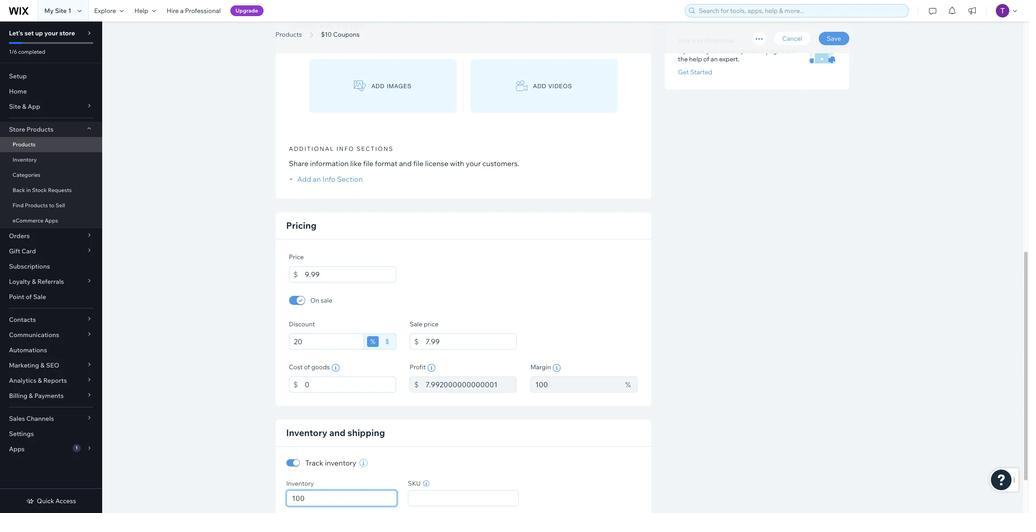 Task type: describe. For each thing, give the bounding box(es) containing it.
to
[[49, 202, 54, 209]]

0 vertical spatial site
[[55, 7, 67, 15]]

information
[[310, 159, 349, 168]]

info tooltip image for cost of goods
[[332, 365, 340, 373]]

seo
[[46, 362, 59, 370]]

Search for tools, apps, help & more... field
[[697, 4, 906, 17]]

$10 coupons form
[[102, 0, 1030, 514]]

categories
[[13, 172, 40, 179]]

automations
[[9, 347, 47, 355]]

price
[[289, 253, 304, 262]]

sidebar element
[[0, 22, 102, 514]]

0 vertical spatial apps
[[45, 218, 58, 224]]

store's
[[721, 47, 740, 55]]

of inside optimize your store's product pages with the help of an expert.
[[704, 55, 710, 63]]

sales channels button
[[0, 412, 102, 427]]

subscriptions
[[9, 263, 50, 271]]

sales
[[9, 415, 25, 423]]

get started
[[679, 68, 713, 76]]

1 vertical spatial products link
[[0, 137, 102, 152]]

on
[[311, 297, 319, 305]]

images and videos
[[289, 22, 365, 30]]

videos
[[337, 22, 365, 30]]

add videos
[[534, 83, 573, 90]]

find products to sell
[[13, 202, 65, 209]]

store products button
[[0, 122, 102, 137]]

add for add images
[[372, 83, 385, 90]]

point of sale link
[[0, 290, 102, 305]]

loyalty & referrals button
[[0, 274, 102, 290]]

marketing & seo button
[[0, 358, 102, 374]]

your inside optimize your store's product pages with the help of an expert.
[[707, 47, 720, 55]]

like
[[351, 159, 362, 168]]

access
[[56, 498, 76, 506]]

billing & payments button
[[0, 389, 102, 404]]

sell
[[56, 202, 65, 209]]

point
[[9, 293, 24, 301]]

ecommerce
[[13, 218, 44, 224]]

products down store
[[13, 141, 36, 148]]

back in stock requests
[[13, 187, 72, 194]]

quick access
[[37, 498, 76, 506]]

inventory
[[325, 459, 357, 468]]

products inside "$10 coupons" 'form'
[[276, 30, 302, 39]]

0 horizontal spatial $10
[[276, 19, 304, 39]]

1 horizontal spatial %
[[626, 381, 631, 390]]

help
[[134, 7, 148, 15]]

cancel button
[[775, 32, 811, 45]]

let's set up your store
[[9, 29, 75, 37]]

hire for hire a professional
[[167, 7, 179, 15]]

sale inside "$10 coupons" 'form'
[[410, 321, 423, 329]]

find
[[13, 202, 24, 209]]

1/6 completed
[[9, 48, 45, 55]]

an inside optimize your store's product pages with the help of an expert.
[[711, 55, 718, 63]]

subscriptions link
[[0, 259, 102, 274]]

sale
[[321, 297, 333, 305]]

inventory and shipping
[[286, 428, 385, 439]]

automations link
[[0, 343, 102, 358]]

store
[[9, 126, 25, 134]]

product
[[741, 47, 765, 55]]

setup
[[9, 72, 27, 80]]

settings link
[[0, 427, 102, 442]]

get
[[679, 68, 689, 76]]

products inside popup button
[[27, 126, 53, 134]]

info tooltip image for profit
[[428, 365, 436, 373]]

add an info section link
[[289, 175, 363, 184]]

discount
[[289, 321, 315, 329]]

gift
[[9, 248, 20, 256]]

info tooltip image for margin
[[553, 365, 561, 373]]

cost
[[289, 364, 303, 372]]

billing & payments
[[9, 392, 64, 401]]

the
[[679, 55, 688, 63]]

share information like file format and file license with your customers.
[[289, 159, 520, 168]]

track inventory
[[305, 459, 357, 468]]

none field inside "$10 coupons" 'form'
[[411, 492, 516, 507]]

& for loyalty
[[32, 278, 36, 286]]

save button
[[819, 32, 850, 45]]

find products to sell link
[[0, 198, 102, 213]]

1 horizontal spatial $10
[[321, 30, 332, 39]]

site inside "site & app" dropdown button
[[9, 103, 21, 111]]

store products
[[9, 126, 53, 134]]

inventory link
[[0, 152, 102, 168]]

1 vertical spatial with
[[450, 159, 465, 168]]

$ text field
[[426, 334, 517, 350]]

with inside optimize your store's product pages with the help of an expert.
[[786, 47, 798, 55]]

price
[[424, 321, 439, 329]]

marketing & seo
[[9, 362, 59, 370]]

in
[[26, 187, 31, 194]]

orders
[[9, 232, 30, 240]]

2 file from the left
[[414, 159, 424, 168]]

2 vertical spatial inventory
[[286, 480, 314, 488]]

1 file from the left
[[363, 159, 374, 168]]

& for analytics
[[38, 377, 42, 385]]

gift card button
[[0, 244, 102, 259]]

of for cost of goods
[[304, 364, 310, 372]]

up
[[35, 29, 43, 37]]

save
[[827, 35, 842, 43]]

goods
[[312, 364, 330, 372]]

set
[[25, 29, 34, 37]]

& for marketing
[[41, 362, 45, 370]]

images
[[387, 83, 412, 90]]

hire a professional
[[167, 7, 221, 15]]

explore
[[94, 7, 116, 15]]



Task type: locate. For each thing, give the bounding box(es) containing it.
your inside sidebar element
[[44, 29, 58, 37]]

your
[[44, 29, 58, 37], [707, 47, 720, 55], [466, 159, 481, 168]]

sale
[[33, 293, 46, 301], [410, 321, 423, 329]]

site down home on the top of page
[[9, 103, 21, 111]]

1 horizontal spatial info tooltip image
[[428, 365, 436, 373]]

hire
[[167, 7, 179, 15], [679, 36, 691, 44]]

inventory inside inventory link
[[13, 157, 37, 163]]

margin
[[531, 364, 551, 372]]

1 vertical spatial apps
[[9, 446, 25, 454]]

$10 coupons
[[276, 19, 377, 39], [321, 30, 360, 39]]

videos icon image
[[516, 81, 528, 92]]

& left the seo on the left bottom of page
[[41, 362, 45, 370]]

1 vertical spatial 1
[[75, 446, 78, 452]]

professional
[[697, 36, 735, 44]]

1 horizontal spatial of
[[304, 364, 310, 372]]

of right help
[[704, 55, 710, 63]]

1 horizontal spatial a
[[693, 36, 696, 44]]

2 add from the left
[[534, 83, 547, 90]]

1 horizontal spatial an
[[711, 55, 718, 63]]

1 vertical spatial sale
[[410, 321, 423, 329]]

marketing
[[9, 362, 39, 370]]

& left the reports
[[38, 377, 42, 385]]

hire right help button
[[167, 7, 179, 15]]

my site 1
[[44, 7, 71, 15]]

pricing
[[286, 220, 317, 231]]

sale left price
[[410, 321, 423, 329]]

gallery image
[[354, 81, 366, 92]]

0 number field
[[290, 492, 394, 507]]

additional
[[289, 145, 334, 153]]

0 vertical spatial of
[[704, 55, 710, 63]]

& for site
[[22, 103, 26, 111]]

0 horizontal spatial %
[[371, 338, 376, 346]]

& right the billing
[[29, 392, 33, 401]]

a for professional
[[180, 7, 184, 15]]

0 horizontal spatial hire
[[167, 7, 179, 15]]

site
[[55, 7, 67, 15], [9, 103, 21, 111]]

1 inside sidebar element
[[75, 446, 78, 452]]

additional info sections
[[289, 145, 394, 153]]

of for point of sale
[[26, 293, 32, 301]]

channels
[[26, 415, 54, 423]]

back in stock requests link
[[0, 183, 102, 198]]

get started link
[[679, 68, 713, 76]]

2 horizontal spatial your
[[707, 47, 720, 55]]

0 horizontal spatial info tooltip image
[[332, 365, 340, 373]]

1 vertical spatial a
[[693, 36, 696, 44]]

store
[[59, 29, 75, 37]]

of inside point of sale link
[[26, 293, 32, 301]]

with right the license
[[450, 159, 465, 168]]

1 horizontal spatial 1
[[75, 446, 78, 452]]

0 horizontal spatial site
[[9, 103, 21, 111]]

requests
[[48, 187, 72, 194]]

1 vertical spatial site
[[9, 103, 21, 111]]

0 horizontal spatial apps
[[9, 446, 25, 454]]

sale down loyalty & referrals
[[33, 293, 46, 301]]

hire inside "$10 coupons" 'form'
[[679, 36, 691, 44]]

payments
[[34, 392, 64, 401]]

info tooltip image
[[332, 365, 340, 373], [428, 365, 436, 373], [553, 365, 561, 373]]

0 vertical spatial 1
[[68, 7, 71, 15]]

0 horizontal spatial sale
[[33, 293, 46, 301]]

1/6
[[9, 48, 17, 55]]

1 horizontal spatial your
[[466, 159, 481, 168]]

add right gallery image
[[372, 83, 385, 90]]

products right store
[[27, 126, 53, 134]]

add for add videos
[[534, 83, 547, 90]]

quick
[[37, 498, 54, 506]]

1 vertical spatial %
[[626, 381, 631, 390]]

and left 'shipping'
[[330, 428, 346, 439]]

0 vertical spatial an
[[711, 55, 718, 63]]

an left "info"
[[313, 175, 321, 184]]

1 horizontal spatial add
[[534, 83, 547, 90]]

1 horizontal spatial hire
[[679, 36, 691, 44]]

quick access button
[[26, 498, 76, 506]]

add right videos icon
[[534, 83, 547, 90]]

and for shipping
[[330, 428, 346, 439]]

add
[[372, 83, 385, 90], [534, 83, 547, 90]]

None text field
[[305, 267, 396, 283], [289, 334, 364, 350], [305, 377, 396, 393], [305, 267, 396, 283], [289, 334, 364, 350], [305, 377, 396, 393]]

%
[[371, 338, 376, 346], [626, 381, 631, 390]]

0 vertical spatial sale
[[33, 293, 46, 301]]

products link down images
[[271, 30, 307, 39]]

completed
[[18, 48, 45, 55]]

home link
[[0, 84, 102, 99]]

optimize
[[679, 47, 705, 55]]

setup link
[[0, 69, 102, 84]]

1 horizontal spatial file
[[414, 159, 424, 168]]

2 info tooltip image from the left
[[428, 365, 436, 373]]

your down professional on the right
[[707, 47, 720, 55]]

and right "format" on the top of the page
[[399, 159, 412, 168]]

& inside dropdown button
[[22, 103, 26, 111]]

a inside "$10 coupons" 'form'
[[693, 36, 696, 44]]

1
[[68, 7, 71, 15], [75, 446, 78, 452]]

sale inside sidebar element
[[33, 293, 46, 301]]

1 vertical spatial an
[[313, 175, 321, 184]]

1 horizontal spatial products link
[[271, 30, 307, 39]]

pages
[[766, 47, 784, 55]]

products down images
[[276, 30, 302, 39]]

0 horizontal spatial products link
[[0, 137, 102, 152]]

0 vertical spatial products link
[[271, 30, 307, 39]]

1 vertical spatial your
[[707, 47, 720, 55]]

inventory up categories
[[13, 157, 37, 163]]

1 horizontal spatial site
[[55, 7, 67, 15]]

products link
[[271, 30, 307, 39], [0, 137, 102, 152]]

add an info section
[[296, 175, 363, 184]]

1 horizontal spatial apps
[[45, 218, 58, 224]]

1 vertical spatial hire
[[679, 36, 691, 44]]

inventory down the track
[[286, 480, 314, 488]]

& inside dropdown button
[[41, 362, 45, 370]]

2 horizontal spatial of
[[704, 55, 710, 63]]

& inside popup button
[[29, 392, 33, 401]]

1 info tooltip image from the left
[[332, 365, 340, 373]]

products up 'ecommerce apps'
[[25, 202, 48, 209]]

& for billing
[[29, 392, 33, 401]]

loyalty & referrals
[[9, 278, 64, 286]]

products link down store products
[[0, 137, 102, 152]]

profit
[[410, 364, 426, 372]]

contacts
[[9, 316, 36, 324]]

0 vertical spatial with
[[786, 47, 798, 55]]

2 vertical spatial of
[[304, 364, 310, 372]]

gift card
[[9, 248, 36, 256]]

your left customers.
[[466, 159, 481, 168]]

1 right my
[[68, 7, 71, 15]]

inventory
[[13, 157, 37, 163], [286, 428, 328, 439], [286, 480, 314, 488]]

info tooltip image right goods
[[332, 365, 340, 373]]

0 vertical spatial a
[[180, 7, 184, 15]]

of right cost
[[304, 364, 310, 372]]

customers.
[[483, 159, 520, 168]]

a up optimize
[[693, 36, 696, 44]]

site & app
[[9, 103, 40, 111]]

& inside popup button
[[32, 278, 36, 286]]

0 vertical spatial your
[[44, 29, 58, 37]]

0 horizontal spatial add
[[372, 83, 385, 90]]

0 vertical spatial hire
[[167, 7, 179, 15]]

of
[[704, 55, 710, 63], [26, 293, 32, 301], [304, 364, 310, 372]]

0 vertical spatial inventory
[[13, 157, 37, 163]]

1 vertical spatial of
[[26, 293, 32, 301]]

on sale
[[311, 297, 333, 305]]

shipping
[[348, 428, 385, 439]]

back
[[13, 187, 25, 194]]

info
[[323, 175, 336, 184]]

2 vertical spatial your
[[466, 159, 481, 168]]

0 horizontal spatial your
[[44, 29, 58, 37]]

0 horizontal spatial a
[[180, 7, 184, 15]]

hire for hire a professional
[[679, 36, 691, 44]]

file right like
[[363, 159, 374, 168]]

hire up optimize
[[679, 36, 691, 44]]

0 horizontal spatial of
[[26, 293, 32, 301]]

and for videos
[[319, 22, 335, 30]]

add
[[297, 175, 311, 184]]

communications button
[[0, 328, 102, 343]]

1 horizontal spatial sale
[[410, 321, 423, 329]]

reports
[[43, 377, 67, 385]]

3 info tooltip image from the left
[[553, 365, 561, 373]]

with down cancel button
[[786, 47, 798, 55]]

stock
[[32, 187, 47, 194]]

of right point
[[26, 293, 32, 301]]

analytics & reports
[[9, 377, 67, 385]]

ecommerce apps
[[13, 218, 58, 224]]

videos
[[549, 83, 573, 90]]

0 vertical spatial and
[[319, 22, 335, 30]]

app
[[28, 103, 40, 111]]

site & app button
[[0, 99, 102, 114]]

1 vertical spatial and
[[399, 159, 412, 168]]

point of sale
[[9, 293, 46, 301]]

info tooltip image right margin
[[553, 365, 561, 373]]

images
[[289, 22, 317, 30]]

a for professional
[[693, 36, 696, 44]]

analytics
[[9, 377, 36, 385]]

a left professional
[[180, 7, 184, 15]]

None text field
[[426, 377, 517, 393], [531, 377, 621, 393], [426, 377, 517, 393], [531, 377, 621, 393]]

None field
[[411, 492, 516, 507]]

0 vertical spatial %
[[371, 338, 376, 346]]

your right the up
[[44, 29, 58, 37]]

1 down settings link
[[75, 446, 78, 452]]

0 horizontal spatial an
[[313, 175, 321, 184]]

apps down find products to sell link
[[45, 218, 58, 224]]

hire a professional
[[679, 36, 735, 44]]

cancel
[[783, 35, 803, 43]]

1 add from the left
[[372, 83, 385, 90]]

and left videos
[[319, 22, 335, 30]]

categories link
[[0, 168, 102, 183]]

loyalty
[[9, 278, 30, 286]]

info
[[337, 145, 355, 153]]

0 horizontal spatial 1
[[68, 7, 71, 15]]

optimize your store's product pages with the help of an expert.
[[679, 47, 798, 63]]

sku
[[408, 480, 421, 488]]

ecommerce apps link
[[0, 213, 102, 229]]

apps down settings
[[9, 446, 25, 454]]

card
[[22, 248, 36, 256]]

file left the license
[[414, 159, 424, 168]]

an left expert.
[[711, 55, 718, 63]]

0 horizontal spatial with
[[450, 159, 465, 168]]

2 vertical spatial and
[[330, 428, 346, 439]]

site right my
[[55, 7, 67, 15]]

sections
[[357, 145, 394, 153]]

1 horizontal spatial with
[[786, 47, 798, 55]]

& inside dropdown button
[[38, 377, 42, 385]]

& left app
[[22, 103, 26, 111]]

sales channels
[[9, 415, 54, 423]]

2 horizontal spatial info tooltip image
[[553, 365, 561, 373]]

inventory up the track
[[286, 428, 328, 439]]

format
[[375, 159, 398, 168]]

info tooltip image right profit
[[428, 365, 436, 373]]

1 vertical spatial inventory
[[286, 428, 328, 439]]

started
[[691, 68, 713, 76]]

& right loyalty
[[32, 278, 36, 286]]

help button
[[129, 0, 161, 22]]

0 horizontal spatial file
[[363, 159, 374, 168]]



Task type: vqa. For each thing, say whether or not it's contained in the screenshot.
'Products' in Store Products dropdown button
yes



